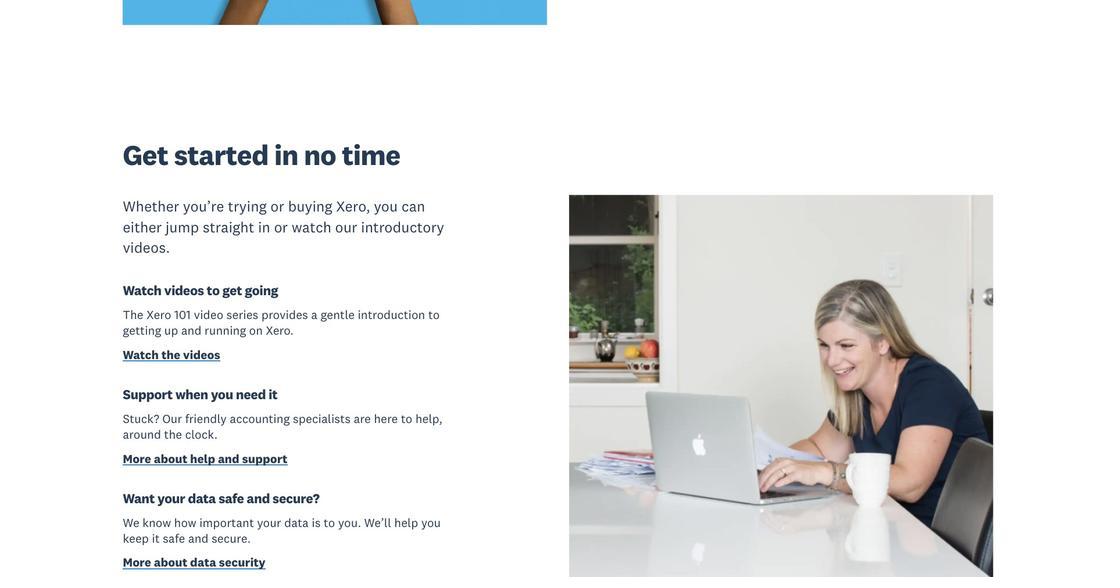 Task type: vqa. For each thing, say whether or not it's contained in the screenshot.


Task type: describe. For each thing, give the bounding box(es) containing it.
straight
[[203, 218, 255, 236]]

safe inside the we know how important your data is to you. we'll help you keep it safe and secure.
[[163, 531, 185, 547]]

introductory
[[361, 218, 445, 236]]

on
[[249, 323, 263, 339]]

want
[[123, 490, 155, 507]]

data for safe
[[188, 490, 216, 507]]

specialists
[[293, 411, 351, 427]]

support
[[123, 386, 173, 403]]

it inside the we know how important your data is to you. we'll help you keep it safe and secure.
[[152, 531, 160, 547]]

friendly
[[185, 411, 227, 427]]

help inside the we know how important your data is to you. we'll help you keep it safe and secure.
[[395, 515, 418, 531]]

around
[[123, 427, 161, 443]]

watch for watch the videos
[[123, 347, 159, 363]]

important
[[200, 515, 254, 531]]

watch videos to get going
[[123, 282, 278, 299]]

to inside the we know how important your data is to you. we'll help you keep it safe and secure.
[[324, 515, 335, 531]]

0 vertical spatial your
[[158, 490, 185, 507]]

you're
[[183, 197, 224, 216]]

0 vertical spatial in
[[274, 137, 298, 173]]

in inside whether you're trying or buying xero, you can either jump straight in or watch our introductory videos.
[[258, 218, 271, 236]]

accounting
[[230, 411, 290, 427]]

buying
[[288, 197, 333, 216]]

and inside "link"
[[218, 451, 240, 467]]

more about help and support link
[[123, 451, 288, 469]]

are
[[354, 411, 371, 427]]

going
[[245, 282, 278, 299]]

clock.
[[185, 427, 218, 443]]

here
[[374, 411, 398, 427]]

whether you're trying or buying xero, you can either jump straight in or watch our introductory videos.
[[123, 197, 445, 257]]

running
[[205, 323, 246, 339]]

more for want your data safe and secure?
[[123, 555, 151, 571]]

your inside the we know how important your data is to you. we'll help you keep it safe and secure.
[[257, 515, 281, 531]]

get
[[222, 282, 242, 299]]

is
[[312, 515, 321, 531]]

the inside stuck? our friendly accounting specialists are here to help, around the clock.
[[164, 427, 182, 443]]

101
[[174, 307, 191, 323]]

a small business owner enters invoice details into xero on their laptop. image
[[123, 0, 547, 25]]

data for security
[[190, 555, 216, 571]]

need
[[236, 386, 266, 403]]

our
[[335, 218, 358, 236]]

watch for watch videos to get going
[[123, 282, 161, 299]]

1 horizontal spatial it
[[269, 386, 278, 403]]

1 vertical spatial you
[[211, 386, 233, 403]]

either
[[123, 218, 162, 236]]

the inside watch the videos link
[[161, 347, 180, 363]]

the xero 101 video series provides a gentle introduction to getting up and running on xero.
[[123, 307, 440, 339]]

watch
[[292, 218, 332, 236]]

the
[[123, 307, 143, 323]]

getting
[[123, 323, 161, 339]]



Task type: locate. For each thing, give the bounding box(es) containing it.
you right the we'll at the bottom left
[[421, 515, 441, 531]]

you up the introductory
[[374, 197, 398, 216]]

1 vertical spatial more
[[123, 555, 151, 571]]

to inside the xero 101 video series provides a gentle introduction to getting up and running on xero.
[[428, 307, 440, 323]]

videos up "101"
[[164, 282, 204, 299]]

stuck? our friendly accounting specialists are here to help, around the clock.
[[123, 411, 443, 443]]

started
[[174, 137, 269, 173]]

stuck?
[[123, 411, 159, 427]]

1 vertical spatial about
[[154, 555, 188, 571]]

you left the need
[[211, 386, 233, 403]]

1 vertical spatial the
[[164, 427, 182, 443]]

trying
[[228, 197, 267, 216]]

in
[[274, 137, 298, 173], [258, 218, 271, 236]]

want your data safe and secure?
[[123, 490, 320, 507]]

watch down getting
[[123, 347, 159, 363]]

jump
[[166, 218, 199, 236]]

watch the videos link
[[123, 347, 220, 366]]

support when you need it
[[123, 386, 278, 403]]

the
[[161, 347, 180, 363], [164, 427, 182, 443]]

more about help and support
[[123, 451, 288, 467]]

0 vertical spatial about
[[154, 451, 188, 467]]

or
[[271, 197, 284, 216], [274, 218, 288, 236]]

more about data security
[[123, 555, 266, 571]]

series
[[227, 307, 259, 323]]

or left watch
[[274, 218, 288, 236]]

more inside "link"
[[123, 451, 151, 467]]

1 vertical spatial your
[[257, 515, 281, 531]]

no
[[304, 137, 336, 173]]

video
[[194, 307, 224, 323]]

and left support
[[218, 451, 240, 467]]

0 vertical spatial more
[[123, 451, 151, 467]]

0 horizontal spatial in
[[258, 218, 271, 236]]

videos
[[164, 282, 204, 299], [183, 347, 220, 363]]

secure.
[[212, 531, 251, 547]]

0 horizontal spatial your
[[158, 490, 185, 507]]

2 more from the top
[[123, 555, 151, 571]]

1 horizontal spatial help
[[395, 515, 418, 531]]

and inside the xero 101 video series provides a gentle introduction to getting up and running on xero.
[[181, 323, 202, 339]]

we
[[123, 515, 140, 531]]

1 horizontal spatial you
[[374, 197, 398, 216]]

more down keep
[[123, 555, 151, 571]]

provides
[[262, 307, 308, 323]]

1 vertical spatial help
[[395, 515, 418, 531]]

secure?
[[273, 490, 320, 507]]

data down secure.
[[190, 555, 216, 571]]

security
[[219, 555, 266, 571]]

watch up the
[[123, 282, 161, 299]]

xero,
[[336, 197, 370, 216]]

the videos in the xero 101 series display on a laptop screen. image
[[570, 195, 994, 578]]

0 vertical spatial safe
[[219, 490, 244, 507]]

0 horizontal spatial help
[[190, 451, 215, 467]]

to inside stuck? our friendly accounting specialists are here to help, around the clock.
[[401, 411, 413, 427]]

and inside the we know how important your data is to you. we'll help you keep it safe and secure.
[[188, 531, 209, 547]]

up
[[164, 323, 178, 339]]

1 vertical spatial or
[[274, 218, 288, 236]]

data left the is
[[284, 515, 309, 531]]

help inside more about help and support "link"
[[190, 451, 215, 467]]

data up the how
[[188, 490, 216, 507]]

data
[[188, 490, 216, 507], [284, 515, 309, 531], [190, 555, 216, 571]]

2 watch from the top
[[123, 347, 159, 363]]

1 watch from the top
[[123, 282, 161, 299]]

0 vertical spatial or
[[271, 197, 284, 216]]

1 vertical spatial in
[[258, 218, 271, 236]]

to right the is
[[324, 515, 335, 531]]

and down "101"
[[181, 323, 202, 339]]

about for your
[[154, 555, 188, 571]]

1 vertical spatial watch
[[123, 347, 159, 363]]

we know how important your data is to you. we'll help you keep it safe and secure.
[[123, 515, 441, 547]]

can
[[402, 197, 425, 216]]

you inside whether you're trying or buying xero, you can either jump straight in or watch our introductory videos.
[[374, 197, 398, 216]]

the down our
[[164, 427, 182, 443]]

get started in no time
[[123, 137, 400, 173]]

videos.
[[123, 239, 170, 257]]

about for when
[[154, 451, 188, 467]]

0 horizontal spatial you
[[211, 386, 233, 403]]

your up the how
[[158, 490, 185, 507]]

and left secure?
[[247, 490, 270, 507]]

1 horizontal spatial safe
[[219, 490, 244, 507]]

a
[[311, 307, 318, 323]]

more down around
[[123, 451, 151, 467]]

about down know
[[154, 555, 188, 571]]

about
[[154, 451, 188, 467], [154, 555, 188, 571]]

help right the we'll at the bottom left
[[395, 515, 418, 531]]

you inside the we know how important your data is to you. we'll help you keep it safe and secure.
[[421, 515, 441, 531]]

0 vertical spatial data
[[188, 490, 216, 507]]

safe
[[219, 490, 244, 507], [163, 531, 185, 547]]

and
[[181, 323, 202, 339], [218, 451, 240, 467], [247, 490, 270, 507], [188, 531, 209, 547]]

it
[[269, 386, 278, 403], [152, 531, 160, 547]]

or right trying
[[271, 197, 284, 216]]

it down know
[[152, 531, 160, 547]]

0 vertical spatial videos
[[164, 282, 204, 299]]

and down the how
[[188, 531, 209, 547]]

the down up
[[161, 347, 180, 363]]

introduction
[[358, 307, 425, 323]]

2 horizontal spatial you
[[421, 515, 441, 531]]

your down secure?
[[257, 515, 281, 531]]

more about data security link
[[123, 555, 266, 573]]

0 horizontal spatial safe
[[163, 531, 185, 547]]

keep
[[123, 531, 149, 547]]

0 vertical spatial the
[[161, 347, 180, 363]]

videos down "running"
[[183, 347, 220, 363]]

xero.
[[266, 323, 294, 339]]

time
[[342, 137, 400, 173]]

xero
[[147, 307, 171, 323]]

safe up the "important"
[[219, 490, 244, 507]]

2 vertical spatial data
[[190, 555, 216, 571]]

0 horizontal spatial it
[[152, 531, 160, 547]]

1 about from the top
[[154, 451, 188, 467]]

you
[[374, 197, 398, 216], [211, 386, 233, 403], [421, 515, 441, 531]]

2 vertical spatial you
[[421, 515, 441, 531]]

help,
[[416, 411, 443, 427]]

your
[[158, 490, 185, 507], [257, 515, 281, 531]]

safe down the how
[[163, 531, 185, 547]]

in left the no
[[274, 137, 298, 173]]

you.
[[338, 515, 361, 531]]

1 more from the top
[[123, 451, 151, 467]]

0 vertical spatial watch
[[123, 282, 161, 299]]

it right the need
[[269, 386, 278, 403]]

get
[[123, 137, 168, 173]]

help down the clock.
[[190, 451, 215, 467]]

watch inside watch the videos link
[[123, 347, 159, 363]]

data inside the we know how important your data is to you. we'll help you keep it safe and secure.
[[284, 515, 309, 531]]

about down around
[[154, 451, 188, 467]]

1 vertical spatial safe
[[163, 531, 185, 547]]

more for support when you need it
[[123, 451, 151, 467]]

in down trying
[[258, 218, 271, 236]]

watch
[[123, 282, 161, 299], [123, 347, 159, 363]]

0 vertical spatial help
[[190, 451, 215, 467]]

to right "introduction"
[[428, 307, 440, 323]]

1 horizontal spatial in
[[274, 137, 298, 173]]

whether
[[123, 197, 179, 216]]

to
[[207, 282, 220, 299], [428, 307, 440, 323], [401, 411, 413, 427], [324, 515, 335, 531]]

how
[[174, 515, 197, 531]]

1 vertical spatial videos
[[183, 347, 220, 363]]

1 vertical spatial data
[[284, 515, 309, 531]]

help
[[190, 451, 215, 467], [395, 515, 418, 531]]

to right "here"
[[401, 411, 413, 427]]

0 vertical spatial it
[[269, 386, 278, 403]]

gentle
[[321, 307, 355, 323]]

know
[[143, 515, 171, 531]]

our
[[162, 411, 182, 427]]

0 vertical spatial you
[[374, 197, 398, 216]]

we'll
[[364, 515, 392, 531]]

watch the videos
[[123, 347, 220, 363]]

1 vertical spatial it
[[152, 531, 160, 547]]

to left get
[[207, 282, 220, 299]]

when
[[175, 386, 208, 403]]

1 horizontal spatial your
[[257, 515, 281, 531]]

more
[[123, 451, 151, 467], [123, 555, 151, 571]]

about inside "link"
[[154, 451, 188, 467]]

support
[[242, 451, 288, 467]]

2 about from the top
[[154, 555, 188, 571]]



